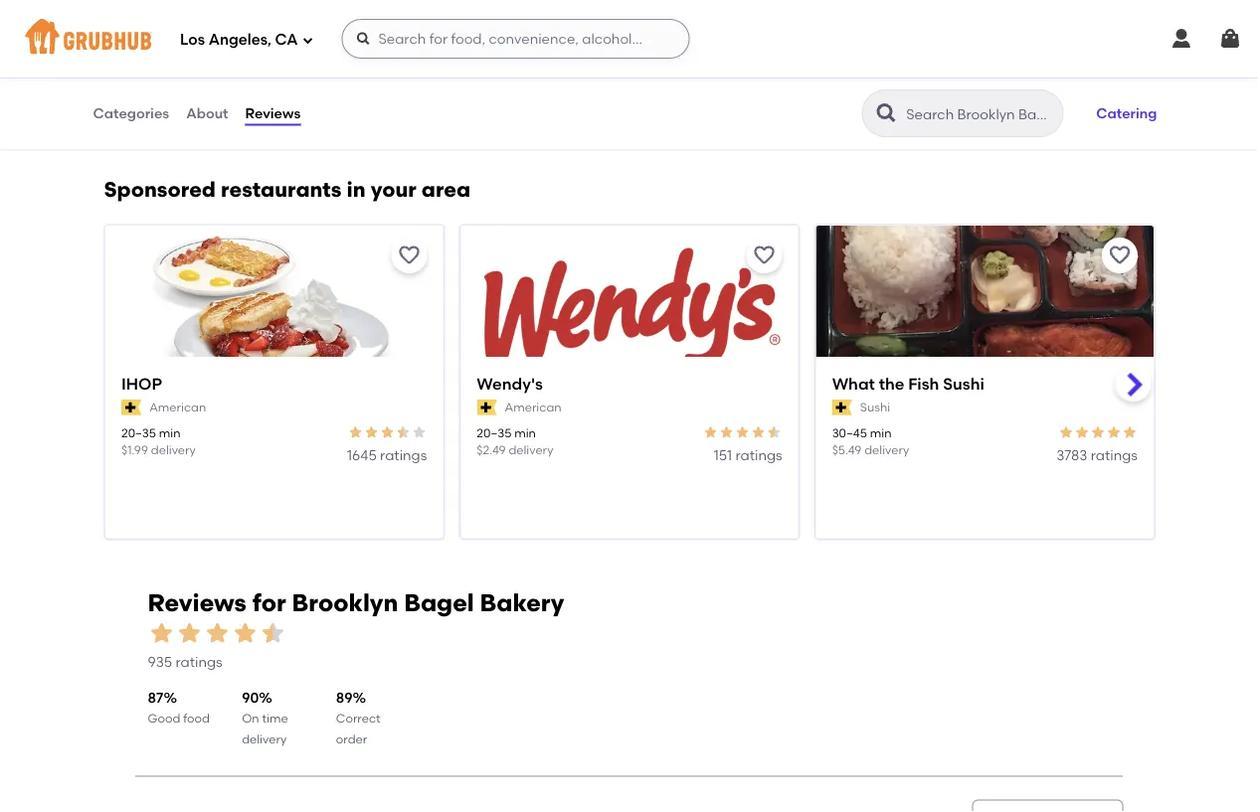 Task type: describe. For each thing, give the bounding box(es) containing it.
what the fish sushi link
[[832, 373, 1138, 395]]

categories
[[93, 105, 169, 122]]

correct
[[336, 712, 381, 726]]

ca
[[275, 31, 298, 49]]

restaurants
[[221, 177, 342, 202]]

american for ihop
[[149, 400, 206, 415]]

3783
[[1056, 447, 1087, 464]]

1 horizontal spatial svg image
[[1170, 27, 1194, 51]]

151 ratings
[[713, 447, 782, 464]]

your
[[371, 177, 417, 202]]

on
[[242, 712, 259, 726]]

brooklyn
[[292, 589, 398, 618]]

delivery for ihop
[[151, 443, 195, 457]]

reviews button
[[244, 78, 302, 149]]

what
[[832, 375, 875, 394]]

save this restaurant image for ihop
[[397, 244, 421, 268]]

1645 ratings
[[347, 447, 427, 464]]

subscription pass image for wendy's
[[476, 400, 496, 416]]

935 ratings
[[148, 654, 223, 671]]

ratings right 935
[[176, 654, 223, 671]]

0 horizontal spatial svg image
[[302, 34, 314, 46]]

delivery for what the fish sushi
[[864, 443, 909, 457]]

90
[[242, 690, 259, 707]]

los
[[180, 31, 205, 49]]

$5.49
[[832, 443, 861, 457]]

save this restaurant button for what the fish sushi
[[1102, 238, 1138, 274]]

bakery
[[480, 589, 564, 618]]

1 horizontal spatial svg image
[[1219, 27, 1243, 51]]

30–45
[[832, 426, 867, 440]]

min for wendy's
[[514, 426, 536, 440]]

search icon image
[[875, 101, 899, 125]]

ihop link
[[121, 373, 427, 395]]

time
[[262, 712, 288, 726]]

1645
[[347, 447, 376, 464]]

main navigation navigation
[[0, 0, 1259, 78]]

3783 ratings
[[1056, 447, 1138, 464]]

save this restaurant button for ihop
[[391, 238, 427, 274]]

Search Brooklyn Bagel Bakery search field
[[905, 104, 1057, 123]]

food
[[183, 712, 210, 726]]

935
[[148, 654, 172, 671]]

90 on time delivery
[[242, 690, 288, 747]]

subscription pass image for ihop
[[121, 400, 141, 416]]

89
[[336, 690, 353, 707]]

bagel
[[404, 589, 474, 618]]

angeles,
[[209, 31, 272, 49]]

Search for food, convenience, alcohol... search field
[[342, 19, 690, 59]]

what the fish sushi logo image
[[816, 226, 1154, 393]]

20–35 min $1.99 delivery
[[121, 426, 195, 457]]



Task type: vqa. For each thing, say whether or not it's contained in the screenshot.
the right AMERICAN
yes



Task type: locate. For each thing, give the bounding box(es) containing it.
min inside 20–35 min $1.99 delivery
[[159, 426, 180, 440]]

20–35 inside 20–35 min $1.99 delivery
[[121, 426, 156, 440]]

0 horizontal spatial sushi
[[860, 400, 890, 415]]

ratings for what the fish sushi
[[1091, 447, 1138, 464]]

reviews for reviews for brooklyn bagel bakery
[[148, 589, 247, 618]]

$2.49
[[476, 443, 505, 457]]

about
[[186, 105, 228, 122]]

20–35
[[121, 426, 156, 440], [476, 426, 511, 440]]

ratings right 1645 at the bottom of the page
[[380, 447, 427, 464]]

min right 30–45
[[870, 426, 891, 440]]

american
[[149, 400, 206, 415], [504, 400, 561, 415]]

20–35 for ihop
[[121, 426, 156, 440]]

reviews for brooklyn bagel bakery
[[148, 589, 564, 618]]

3 save this restaurant button from the left
[[1102, 238, 1138, 274]]

20–35 min $2.49 delivery
[[476, 426, 553, 457]]

delivery inside 20–35 min $1.99 delivery
[[151, 443, 195, 457]]

0 horizontal spatial 20–35
[[121, 426, 156, 440]]

subscription pass image
[[121, 400, 141, 416], [476, 400, 496, 416]]

delivery for wendy's
[[508, 443, 553, 457]]

delivery right $2.49
[[508, 443, 553, 457]]

ihop
[[121, 375, 162, 394]]

ratings for ihop
[[380, 447, 427, 464]]

for
[[252, 589, 286, 618]]

20–35 for wendy's
[[476, 426, 511, 440]]

what the fish sushi
[[832, 375, 984, 394]]

reviews up 935 ratings
[[148, 589, 247, 618]]

delivery inside 20–35 min $2.49 delivery
[[508, 443, 553, 457]]

min for ihop
[[159, 426, 180, 440]]

2 horizontal spatial min
[[870, 426, 891, 440]]

0 horizontal spatial american
[[149, 400, 206, 415]]

min for what the fish sushi
[[870, 426, 891, 440]]

categories button
[[92, 78, 170, 149]]

2 horizontal spatial save this restaurant button
[[1102, 238, 1138, 274]]

delivery right '$1.99'
[[151, 443, 195, 457]]

20–35 up $2.49
[[476, 426, 511, 440]]

min down ihop
[[159, 426, 180, 440]]

wendy's logo image
[[460, 226, 798, 393]]

1 horizontal spatial save this restaurant button
[[746, 238, 782, 274]]

sponsored restaurants in your area
[[104, 177, 471, 202]]

87 good food
[[148, 690, 210, 726]]

fish
[[908, 375, 939, 394]]

1 horizontal spatial subscription pass image
[[476, 400, 496, 416]]

1 min from the left
[[159, 426, 180, 440]]

sponsored
[[104, 177, 216, 202]]

87
[[148, 690, 164, 707]]

american down wendy's
[[504, 400, 561, 415]]

american up 20–35 min $1.99 delivery
[[149, 400, 206, 415]]

order
[[336, 732, 367, 747]]

delivery
[[151, 443, 195, 457], [508, 443, 553, 457], [864, 443, 909, 457], [242, 732, 287, 747]]

2 min from the left
[[514, 426, 536, 440]]

star icon image
[[347, 425, 363, 441], [363, 425, 379, 441], [379, 425, 395, 441], [395, 425, 411, 441], [395, 425, 411, 441], [411, 425, 427, 441], [703, 425, 718, 441], [718, 425, 734, 441], [734, 425, 750, 441], [750, 425, 766, 441], [766, 425, 782, 441], [766, 425, 782, 441], [1058, 425, 1074, 441], [1074, 425, 1090, 441], [1090, 425, 1106, 441], [1106, 425, 1122, 441], [1122, 425, 1138, 441], [148, 620, 176, 648], [176, 620, 203, 648], [203, 620, 231, 648], [231, 620, 259, 648], [259, 620, 287, 648], [259, 620, 287, 648]]

save this restaurant image for wendy's
[[752, 244, 776, 268]]

svg image
[[1219, 27, 1243, 51], [356, 31, 371, 47]]

delivery inside 90 on time delivery
[[242, 732, 287, 747]]

american for wendy's
[[504, 400, 561, 415]]

89 correct order
[[336, 690, 381, 747]]

1 20–35 from the left
[[121, 426, 156, 440]]

0 vertical spatial sushi
[[943, 375, 984, 394]]

sushi down the
[[860, 400, 890, 415]]

0 horizontal spatial svg image
[[356, 31, 371, 47]]

1 american from the left
[[149, 400, 206, 415]]

20–35 inside 20–35 min $2.49 delivery
[[476, 426, 511, 440]]

0 horizontal spatial subscription pass image
[[121, 400, 141, 416]]

0 vertical spatial reviews
[[245, 105, 301, 122]]

in
[[347, 177, 366, 202]]

151
[[713, 447, 732, 464]]

catering button
[[1088, 92, 1167, 135]]

1 horizontal spatial american
[[504, 400, 561, 415]]

sushi
[[943, 375, 984, 394], [860, 400, 890, 415]]

save this restaurant image
[[397, 244, 421, 268], [752, 244, 776, 268]]

svg image
[[1170, 27, 1194, 51], [302, 34, 314, 46]]

ihop logo image
[[105, 226, 443, 393]]

2 save this restaurant image from the left
[[752, 244, 776, 268]]

1 horizontal spatial min
[[514, 426, 536, 440]]

save this restaurant button
[[391, 238, 427, 274], [746, 238, 782, 274], [1102, 238, 1138, 274]]

1 horizontal spatial sushi
[[943, 375, 984, 394]]

subscription pass image down ihop
[[121, 400, 141, 416]]

reviews
[[245, 105, 301, 122], [148, 589, 247, 618]]

min inside 30–45 min $5.49 delivery
[[870, 426, 891, 440]]

the
[[879, 375, 904, 394]]

min
[[159, 426, 180, 440], [514, 426, 536, 440], [870, 426, 891, 440]]

wendy's
[[476, 375, 543, 394]]

1 subscription pass image from the left
[[121, 400, 141, 416]]

sushi right fish
[[943, 375, 984, 394]]

2 20–35 from the left
[[476, 426, 511, 440]]

ratings right 3783
[[1091, 447, 1138, 464]]

wendy's link
[[476, 373, 782, 395]]

good
[[148, 712, 180, 726]]

delivery down time
[[242, 732, 287, 747]]

ratings right 151
[[735, 447, 782, 464]]

min inside 20–35 min $2.49 delivery
[[514, 426, 536, 440]]

save this restaurant image
[[1108, 244, 1132, 268]]

reviews for reviews
[[245, 105, 301, 122]]

catering
[[1097, 105, 1158, 122]]

sushi inside what the fish sushi link
[[943, 375, 984, 394]]

reviews right about
[[245, 105, 301, 122]]

los angeles, ca
[[180, 31, 298, 49]]

3 min from the left
[[870, 426, 891, 440]]

2 save this restaurant button from the left
[[746, 238, 782, 274]]

ratings
[[380, 447, 427, 464], [735, 447, 782, 464], [1091, 447, 1138, 464], [176, 654, 223, 671]]

min down wendy's
[[514, 426, 536, 440]]

ratings for wendy's
[[735, 447, 782, 464]]

1 vertical spatial reviews
[[148, 589, 247, 618]]

1 horizontal spatial 20–35
[[476, 426, 511, 440]]

2 american from the left
[[504, 400, 561, 415]]

delivery inside 30–45 min $5.49 delivery
[[864, 443, 909, 457]]

1 save this restaurant button from the left
[[391, 238, 427, 274]]

1 save this restaurant image from the left
[[397, 244, 421, 268]]

1 horizontal spatial save this restaurant image
[[752, 244, 776, 268]]

$1.99
[[121, 443, 148, 457]]

area
[[422, 177, 471, 202]]

30–45 min $5.49 delivery
[[832, 426, 909, 457]]

save this restaurant button for wendy's
[[746, 238, 782, 274]]

delivery right $5.49
[[864, 443, 909, 457]]

20–35 up '$1.99'
[[121, 426, 156, 440]]

2 subscription pass image from the left
[[476, 400, 496, 416]]

1 vertical spatial sushi
[[860, 400, 890, 415]]

0 horizontal spatial save this restaurant button
[[391, 238, 427, 274]]

reviews inside button
[[245, 105, 301, 122]]

0 horizontal spatial min
[[159, 426, 180, 440]]

0 horizontal spatial save this restaurant image
[[397, 244, 421, 268]]

subscription pass image down wendy's
[[476, 400, 496, 416]]

subscription pass image
[[832, 400, 852, 416]]

about button
[[185, 78, 229, 149]]



